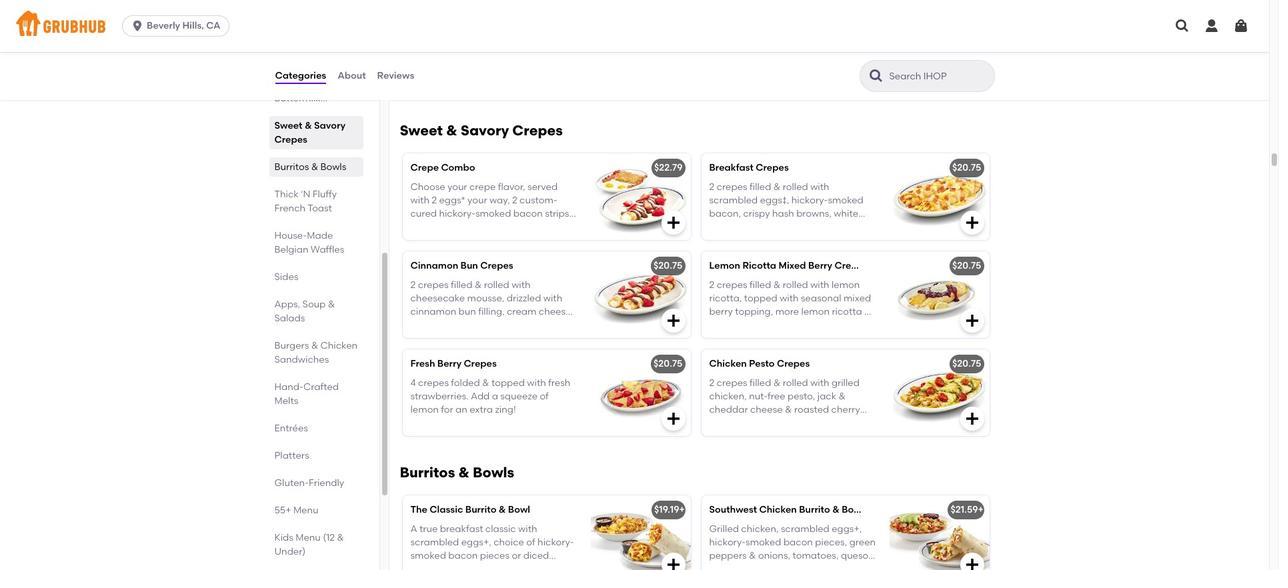 Task type: describe. For each thing, give the bounding box(es) containing it.
we think chocolate is perfect any time of day. four fluffy chocolate pancakes filled with chocolate chips, topped with a drizzle of chocolate syrup & more chocolate chips.
[[411, 35, 577, 101]]

topped inside we think chocolate is perfect any time of day. four fluffy chocolate pancakes filled with chocolate chips, topped with a drizzle of chocolate syrup & more chocolate chips.
[[411, 76, 444, 87]]

smoked inside "choose your crepe flavor, served with 2 eggs* your way, 2 custom- cured hickory-smoked bacon strips or 2 pork sausage links & golden hash browns."
[[476, 208, 511, 220]]

or
[[411, 222, 420, 233]]

time for we think chocolate is perfect any time of day. four fluffy chocolate pancakes filled with chocolate chips, topped with a drizzle of chocolate syrup & more chocolate chips.
[[411, 49, 431, 60]]

four for buttermilk
[[765, 49, 785, 60]]

fresh berry crepes image
[[591, 350, 691, 437]]

golden
[[524, 222, 555, 233]]

more for we think chocolate is perfect any time of day. four fluffy buttermilk pancakes filled with chocolate chips, topped with a drizzle of chocolate syrup & more chocolate chips.
[[746, 89, 769, 101]]

eggs*
[[439, 195, 466, 206]]

add inside the 2 crepes filled & rolled with lemon ricotta, topped with seasonal mixed berry topping, more lemon ricotta & powdered sugar. add a squeeze of lemon for an extra zing!
[[788, 320, 807, 331]]

filled for 2 crepes filled & rolled with scrambled eggs‡, hickory-smoked bacon, crispy hash browns, white cheese sauce & jack & cheddar cheeses.
[[750, 181, 772, 193]]

topping,
[[736, 306, 774, 318]]

an inside 4 crepes folded & topped with fresh strawberries. add a squeeze of lemon for an extra zing!
[[456, 404, 468, 416]]

$20.75 for 2 crepes filled & rolled with grilled chicken, nut-free pesto, jack & cheddar cheese & roasted cherry tomatoes.
[[953, 359, 982, 370]]

chicken pesto crepes image
[[890, 350, 990, 437]]

choose
[[411, 181, 446, 193]]

crafted
[[304, 382, 339, 393]]

fluffy
[[313, 189, 337, 200]]

bacon
[[514, 208, 543, 220]]

grilled
[[832, 377, 860, 389]]

for inside the 2 crepes filled & rolled with lemon ricotta, topped with seasonal mixed berry topping, more lemon ricotta & powdered sugar. add a squeeze of lemon for an extra zing!
[[740, 333, 752, 345]]

2 vertical spatial chicken
[[760, 505, 797, 516]]

pancakes for we think chocolate is perfect any time of day. four fluffy buttermilk pancakes filled with chocolate chips, topped with a drizzle of chocolate syrup & more chocolate chips.
[[710, 62, 754, 74]]

2 inside 2 crepes filled & rolled with grilled chicken, nut-free pesto, jack & cheddar cheese & roasted cherry tomatoes.
[[710, 377, 715, 389]]

strips
[[545, 208, 569, 220]]

pancakes
[[275, 107, 319, 118]]

categories
[[275, 70, 326, 81]]

southwest chicken burrito & bowl
[[710, 505, 864, 516]]

soup
[[303, 299, 326, 310]]

french
[[275, 203, 306, 214]]

crepes up the 'served' at left
[[513, 122, 563, 139]]

$20.75 for 2 crepes filled & rolled with cheesecake mousse, drizzled with cinnamon bun filling, cream cheese icing, fresh strawberries & powdered sugar.
[[654, 260, 683, 272]]

is for chocolate
[[500, 35, 507, 46]]

hand-crafted melts
[[275, 382, 339, 407]]

syrup for we think chocolate is perfect any time of day. four fluffy chocolate pancakes filled with chocolate chips, topped with a drizzle of chocolate syrup & more chocolate chips.
[[411, 89, 435, 101]]

roasted
[[795, 404, 830, 416]]

about
[[338, 70, 366, 81]]

drizzled
[[507, 293, 541, 304]]

fresh inside 2 crepes filled & rolled with cheesecake mousse, drizzled with cinnamon bun filling, cream cheese icing, fresh strawberries & powdered sugar.
[[437, 320, 459, 331]]

think for we think chocolate is perfect any time of day. four fluffy buttermilk pancakes filled with chocolate chips, topped with a drizzle of chocolate syrup & more chocolate chips.
[[727, 35, 749, 46]]

search icon image
[[868, 68, 884, 84]]

2 down choose
[[432, 195, 437, 206]]

filled inside we think chocolate is perfect any time of day. four fluffy chocolate pancakes filled with chocolate chips, topped with a drizzle of chocolate syrup & more chocolate chips.
[[457, 62, 479, 74]]

squeeze inside 4 crepes folded & topped with fresh strawberries. add a squeeze of lemon for an extra zing!
[[501, 391, 538, 402]]

sandwiches
[[275, 354, 329, 366]]

crepes up "eggs‡,"
[[756, 162, 789, 174]]

beverly hills, ca button
[[122, 15, 235, 37]]

chicken pesto crepes
[[710, 359, 810, 370]]

1 horizontal spatial your
[[468, 195, 488, 206]]

drizzle for buttermilk
[[775, 76, 803, 87]]

sugar. inside 2 crepes filled & rolled with cheesecake mousse, drizzled with cinnamon bun filling, cream cheese icing, fresh strawberries & powdered sugar.
[[411, 333, 438, 345]]

0 horizontal spatial your
[[448, 181, 467, 193]]

perfect for chocolate
[[509, 35, 542, 46]]

2 inside 2 crepes filled & rolled with scrambled eggs‡, hickory-smoked bacon, crispy hash browns, white cheese sauce & jack & cheddar cheeses.
[[710, 181, 715, 193]]

2 crepes filled & rolled with grilled chicken, nut-free pesto, jack & cheddar cheese & roasted cherry tomatoes.
[[710, 377, 861, 429]]

crepes inside world-famous buttermilk pancakes sweet & savory crepes
[[275, 134, 308, 145]]

more inside the 2 crepes filled & rolled with lemon ricotta, topped with seasonal mixed berry topping, more lemon ricotta & powdered sugar. add a squeeze of lemon for an extra zing!
[[776, 306, 800, 318]]

fluffy for chocolate
[[488, 49, 510, 60]]

smoked inside 2 crepes filled & rolled with scrambled eggs‡, hickory-smoked bacon, crispy hash browns, white cheese sauce & jack & cheddar cheeses.
[[828, 195, 864, 206]]

cinnamon
[[411, 260, 459, 272]]

ca
[[206, 20, 221, 31]]

strawberries
[[462, 320, 517, 331]]

we think chocolate is perfect any time of day. four fluffy buttermilk pancakes filled with chocolate chips, topped with a drizzle of chocolate syrup & more chocolate chips. button
[[702, 8, 990, 101]]

pesto,
[[788, 391, 816, 402]]

house-made belgian waffles
[[275, 230, 345, 256]]

buttermilk chocolate chip pancakes image
[[890, 8, 990, 94]]

any for chocolate
[[544, 35, 561, 46]]

entrées
[[275, 423, 308, 434]]

free
[[768, 391, 786, 402]]

southwest chicken burrito & bowl image
[[890, 496, 990, 571]]

crepe
[[470, 181, 496, 193]]

thick
[[275, 189, 299, 200]]

crepes right bun
[[481, 260, 514, 272]]

zing! inside 4 crepes folded & topped with fresh strawberries. add a squeeze of lemon for an extra zing!
[[495, 404, 516, 416]]

burrito for classic
[[466, 505, 497, 516]]

chips. for buttermilk
[[820, 89, 846, 101]]

bacon,
[[710, 208, 741, 220]]

$21.59
[[951, 505, 979, 516]]

about button
[[337, 52, 367, 100]]

belgian
[[275, 244, 309, 256]]

hills,
[[183, 20, 204, 31]]

& inside 4 crepes folded & topped with fresh strawberries. add a squeeze of lemon for an extra zing!
[[482, 377, 490, 389]]

beverly hills, ca
[[147, 20, 221, 31]]

sauce
[[744, 222, 772, 233]]

mixed
[[844, 293, 872, 304]]

+ for $21.59
[[979, 505, 984, 516]]

4
[[411, 377, 416, 389]]

classic
[[430, 505, 463, 516]]

menu for kids
[[296, 532, 321, 544]]

strawberries.
[[411, 391, 469, 402]]

cream
[[507, 306, 537, 318]]

lemon inside 4 crepes folded & topped with fresh strawberries. add a squeeze of lemon for an extra zing!
[[411, 404, 439, 416]]

think for we think chocolate is perfect any time of day. four fluffy chocolate pancakes filled with chocolate chips, topped with a drizzle of chocolate syrup & more chocolate chips.
[[428, 35, 450, 46]]

is for buttermilk
[[799, 35, 806, 46]]

chicken,
[[710, 391, 747, 402]]

powdered inside the 2 crepes filled & rolled with lemon ricotta, topped with seasonal mixed berry topping, more lemon ricotta & powdered sugar. add a squeeze of lemon for an extra zing!
[[710, 320, 756, 331]]

(12
[[323, 532, 335, 544]]

lemon down berry
[[710, 333, 738, 345]]

chips. for chocolate
[[521, 89, 547, 101]]

0 horizontal spatial burritos & bowls
[[275, 161, 347, 173]]

ricotta,
[[710, 293, 742, 304]]

rolled for topped
[[783, 279, 809, 291]]

svg image for 4 crepes folded & topped with fresh strawberries. add a squeeze of lemon for an extra zing!
[[666, 411, 682, 427]]

1 horizontal spatial savory
[[461, 122, 509, 139]]

cinnamon bun crepes image
[[591, 252, 691, 339]]

cheese inside 2 crepes filled & rolled with scrambled eggs‡, hickory-smoked bacon, crispy hash browns, white cheese sauce & jack & cheddar cheeses.
[[710, 222, 742, 233]]

55+ menu
[[275, 505, 319, 516]]

cheese for 2 crepes filled & rolled with cheesecake mousse, drizzled with cinnamon bun filling, cream cheese icing, fresh strawberries & powdered sugar.
[[539, 306, 572, 318]]

1 vertical spatial bowls
[[473, 465, 515, 481]]

cinnamon
[[411, 306, 457, 318]]

fresh inside 4 crepes folded & topped with fresh strawberries. add a squeeze of lemon for an extra zing!
[[549, 377, 571, 389]]

buttermilk
[[275, 93, 321, 104]]

crepes for breakfast
[[717, 181, 748, 193]]

squeeze inside the 2 crepes filled & rolled with lemon ricotta, topped with seasonal mixed berry topping, more lemon ricotta & powdered sugar. add a squeeze of lemon for an extra zing!
[[817, 320, 855, 331]]

a inside 4 crepes folded & topped with fresh strawberries. add a squeeze of lemon for an extra zing!
[[492, 391, 498, 402]]

berry
[[710, 306, 733, 318]]

zing! inside the 2 crepes filled & rolled with lemon ricotta, topped with seasonal mixed berry topping, more lemon ricotta & powdered sugar. add a squeeze of lemon for an extra zing!
[[794, 333, 815, 345]]

svg image inside beverly hills, ca button
[[131, 19, 144, 33]]

buttermilk
[[811, 49, 858, 60]]

bun
[[459, 306, 476, 318]]

way,
[[490, 195, 510, 206]]

2 inside the 2 crepes filled & rolled with lemon ricotta, topped with seasonal mixed berry topping, more lemon ricotta & powdered sugar. add a squeeze of lemon for an extra zing!
[[710, 279, 715, 291]]

crepes up "folded"
[[464, 359, 497, 370]]

with inside "choose your crepe flavor, served with 2 eggs* your way, 2 custom- cured hickory-smoked bacon strips or 2 pork sausage links & golden hash browns."
[[411, 195, 430, 206]]

ricotta
[[743, 260, 777, 272]]

& inside we think chocolate is perfect any time of day. four fluffy buttermilk pancakes filled with chocolate chips, topped with a drizzle of chocolate syrup & more chocolate chips.
[[736, 89, 743, 101]]

Search IHOP search field
[[888, 70, 991, 83]]

we think chocolate is perfect any time of day. four fluffy buttermilk pancakes filled with chocolate chips, topped with a drizzle of chocolate syrup & more chocolate chips.
[[710, 35, 876, 101]]

gluten-
[[275, 478, 309, 489]]

fresh
[[411, 359, 435, 370]]

breakfast crepes
[[710, 162, 789, 174]]

famous
[[305, 79, 341, 90]]

svg image inside main navigation navigation
[[1204, 18, 1220, 34]]

chicken inside burgers & chicken sandwiches
[[321, 340, 358, 352]]

cheddar inside 2 crepes filled & rolled with scrambled eggs‡, hickory-smoked bacon, crispy hash browns, white cheese sauce & jack & cheddar cheeses.
[[814, 222, 852, 233]]

a inside we think chocolate is perfect any time of day. four fluffy buttermilk pancakes filled with chocolate chips, topped with a drizzle of chocolate syrup & more chocolate chips.
[[766, 76, 773, 87]]

ricotta
[[832, 306, 863, 318]]

the classic burrito & bowl
[[411, 505, 531, 516]]

kids
[[275, 532, 294, 544]]

sugar. inside the 2 crepes filled & rolled with lemon ricotta, topped with seasonal mixed berry topping, more lemon ricotta & powdered sugar. add a squeeze of lemon for an extra zing!
[[758, 320, 786, 331]]

'n
[[301, 189, 311, 200]]

add inside 4 crepes folded & topped with fresh strawberries. add a squeeze of lemon for an extra zing!
[[471, 391, 490, 402]]

a inside the 2 crepes filled & rolled with lemon ricotta, topped with seasonal mixed berry topping, more lemon ricotta & powdered sugar. add a squeeze of lemon for an extra zing!
[[809, 320, 815, 331]]

world-famous buttermilk pancakes sweet & savory crepes
[[275, 79, 346, 145]]

sausage
[[452, 222, 491, 233]]

of inside 4 crepes folded & topped with fresh strawberries. add a squeeze of lemon for an extra zing!
[[540, 391, 549, 402]]

1 vertical spatial berry
[[438, 359, 462, 370]]

scrambled
[[710, 195, 758, 206]]

filled for 2 crepes filled & rolled with lemon ricotta, topped with seasonal mixed berry topping, more lemon ricotta & powdered sugar. add a squeeze of lemon for an extra zing!
[[750, 279, 772, 291]]

hash inside "choose your crepe flavor, served with 2 eggs* your way, 2 custom- cured hickory-smoked bacon strips or 2 pork sausage links & golden hash browns."
[[411, 235, 433, 247]]

a inside we think chocolate is perfect any time of day. four fluffy chocolate pancakes filled with chocolate chips, topped with a drizzle of chocolate syrup & more chocolate chips.
[[467, 76, 474, 87]]

friendly
[[309, 478, 344, 489]]

gluten-friendly
[[275, 478, 344, 489]]

day. for we think chocolate is perfect any time of day. four fluffy chocolate pancakes filled with chocolate chips, topped with a drizzle of chocolate syrup & more chocolate chips.
[[445, 49, 463, 60]]

of inside the 2 crepes filled & rolled with lemon ricotta, topped with seasonal mixed berry topping, more lemon ricotta & powdered sugar. add a squeeze of lemon for an extra zing!
[[857, 320, 866, 331]]

crepe combo
[[411, 162, 475, 174]]

bun
[[461, 260, 478, 272]]

$19.19 +
[[655, 505, 685, 516]]

tomatoes.
[[710, 418, 756, 429]]

browns,
[[797, 208, 832, 220]]

lemon ricotta mixed berry crepes image
[[890, 252, 990, 339]]

burgers
[[275, 340, 309, 352]]



Task type: locate. For each thing, give the bounding box(es) containing it.
fluffy inside we think chocolate is perfect any time of day. four fluffy buttermilk pancakes filled with chocolate chips, topped with a drizzle of chocolate syrup & more chocolate chips.
[[787, 49, 809, 60]]

lemon up mixed
[[832, 279, 860, 291]]

0 horizontal spatial burrito
[[466, 505, 497, 516]]

chips. up sweet & savory crepes
[[521, 89, 547, 101]]

2 bowl from the left
[[842, 505, 864, 516]]

salads
[[275, 313, 305, 324]]

1 vertical spatial burritos
[[400, 465, 455, 481]]

chicken up chicken,
[[710, 359, 747, 370]]

powdered down cream
[[529, 320, 575, 331]]

powdered down berry
[[710, 320, 756, 331]]

day. for we think chocolate is perfect any time of day. four fluffy buttermilk pancakes filled with chocolate chips, topped with a drizzle of chocolate syrup & more chocolate chips.
[[743, 49, 762, 60]]

menu inside the kids menu (12 & under)
[[296, 532, 321, 544]]

filling,
[[479, 306, 505, 318]]

& inside the apps, soup & salads
[[328, 299, 335, 310]]

savory inside world-famous buttermilk pancakes sweet & savory crepes
[[314, 120, 346, 131]]

crepes inside 2 crepes filled & rolled with scrambled eggs‡, hickory-smoked bacon, crispy hash browns, white cheese sauce & jack & cheddar cheeses.
[[717, 181, 748, 193]]

savory up the combo
[[461, 122, 509, 139]]

svg image for 2 crepes filled & rolled with lemon ricotta, topped with seasonal mixed berry topping, more lemon ricotta & powdered sugar. add a squeeze of lemon for an extra zing!
[[965, 313, 981, 329]]

0 vertical spatial squeeze
[[817, 320, 855, 331]]

0 vertical spatial fresh
[[437, 320, 459, 331]]

sweet
[[275, 120, 303, 131], [400, 122, 443, 139]]

cheese for 2 crepes filled & rolled with grilled chicken, nut-free pesto, jack & cheddar cheese & roasted cherry tomatoes.
[[751, 404, 783, 416]]

add down seasonal
[[788, 320, 807, 331]]

cheddar
[[814, 222, 852, 233], [710, 404, 748, 416]]

the
[[411, 505, 428, 516]]

sugar. down topping,
[[758, 320, 786, 331]]

2 + from the left
[[979, 505, 984, 516]]

& inside the kids menu (12 & under)
[[337, 532, 344, 544]]

world-
[[275, 79, 305, 90]]

breakfast
[[710, 162, 754, 174]]

1 syrup from the left
[[411, 89, 435, 101]]

0 vertical spatial chicken
[[321, 340, 358, 352]]

jack
[[783, 222, 802, 233], [818, 391, 837, 402]]

bowl for the classic burrito & bowl
[[508, 505, 531, 516]]

crepes down pancakes
[[275, 134, 308, 145]]

$20.75 for 4 crepes folded & topped with fresh strawberries. add a squeeze of lemon for an extra zing!
[[654, 359, 683, 370]]

1 pancakes from the left
[[411, 62, 455, 74]]

cheddar inside 2 crepes filled & rolled with grilled chicken, nut-free pesto, jack & cheddar cheese & roasted cherry tomatoes.
[[710, 404, 748, 416]]

2 day. from the left
[[743, 49, 762, 60]]

bowls up fluffy
[[321, 161, 347, 173]]

crepes for fresh
[[418, 377, 449, 389]]

0 horizontal spatial chips,
[[551, 62, 577, 74]]

lemon down seasonal
[[802, 306, 830, 318]]

1 day. from the left
[[445, 49, 463, 60]]

0 vertical spatial for
[[740, 333, 752, 345]]

cheddar down white
[[814, 222, 852, 233]]

0 horizontal spatial berry
[[438, 359, 462, 370]]

fresh
[[437, 320, 459, 331], [549, 377, 571, 389]]

sweet inside world-famous buttermilk pancakes sweet & savory crepes
[[275, 120, 303, 131]]

rolled inside the 2 crepes filled & rolled with lemon ricotta, topped with seasonal mixed berry topping, more lemon ricotta & powdered sugar. add a squeeze of lemon for an extra zing!
[[783, 279, 809, 291]]

1 any from the left
[[544, 35, 561, 46]]

0 horizontal spatial an
[[456, 404, 468, 416]]

smoked up white
[[828, 195, 864, 206]]

combo
[[441, 162, 475, 174]]

extra inside 4 crepes folded & topped with fresh strawberries. add a squeeze of lemon for an extra zing!
[[470, 404, 493, 416]]

topped inside 4 crepes folded & topped with fresh strawberries. add a squeeze of lemon for an extra zing!
[[492, 377, 525, 389]]

rolled for nut-
[[783, 377, 809, 389]]

pork
[[430, 222, 450, 233]]

crepes for chicken
[[717, 377, 748, 389]]

crepes right pesto
[[777, 359, 810, 370]]

white
[[834, 208, 859, 220]]

time inside we think chocolate is perfect any time of day. four fluffy buttermilk pancakes filled with chocolate chips, topped with a drizzle of chocolate syrup & more chocolate chips.
[[710, 49, 730, 60]]

berry right mixed
[[809, 260, 833, 272]]

2 vertical spatial cheese
[[751, 404, 783, 416]]

0 horizontal spatial sweet
[[275, 120, 303, 131]]

for inside 4 crepes folded & topped with fresh strawberries. add a squeeze of lemon for an extra zing!
[[441, 404, 454, 416]]

cherry
[[832, 404, 861, 416]]

for down strawberries.
[[441, 404, 454, 416]]

we for we think chocolate is perfect any time of day. four fluffy chocolate pancakes filled with chocolate chips, topped with a drizzle of chocolate syrup & more chocolate chips.
[[411, 35, 425, 46]]

1 horizontal spatial cheddar
[[814, 222, 852, 233]]

drizzle inside we think chocolate is perfect any time of day. four fluffy chocolate pancakes filled with chocolate chips, topped with a drizzle of chocolate syrup & more chocolate chips.
[[476, 76, 504, 87]]

four inside we think chocolate is perfect any time of day. four fluffy chocolate pancakes filled with chocolate chips, topped with a drizzle of chocolate syrup & more chocolate chips.
[[466, 49, 486, 60]]

served
[[528, 181, 558, 193]]

cheese inside 2 crepes filled & rolled with cheesecake mousse, drizzled with cinnamon bun filling, cream cheese icing, fresh strawberries & powdered sugar.
[[539, 306, 572, 318]]

bowl for southwest chicken burrito & bowl
[[842, 505, 864, 516]]

perfect inside we think chocolate is perfect any time of day. four fluffy chocolate pancakes filled with chocolate chips, topped with a drizzle of chocolate syrup & more chocolate chips.
[[509, 35, 542, 46]]

& inside burgers & chicken sandwiches
[[311, 340, 318, 352]]

crepes for cinnamon
[[418, 279, 449, 291]]

1 horizontal spatial jack
[[818, 391, 837, 402]]

hickory- inside 2 crepes filled & rolled with scrambled eggs‡, hickory-smoked bacon, crispy hash browns, white cheese sauce & jack & cheddar cheeses.
[[792, 195, 828, 206]]

1 we from the left
[[411, 35, 425, 46]]

$20.75 for 2 crepes filled & rolled with lemon ricotta, topped with seasonal mixed berry topping, more lemon ricotta & powdered sugar. add a squeeze of lemon for an extra zing!
[[953, 260, 982, 272]]

day. inside we think chocolate is perfect any time of day. four fluffy chocolate pancakes filled with chocolate chips, topped with a drizzle of chocolate syrup & more chocolate chips.
[[445, 49, 463, 60]]

sweet & savory crepes
[[400, 122, 563, 139]]

powdered inside 2 crepes filled & rolled with cheesecake mousse, drizzled with cinnamon bun filling, cream cheese icing, fresh strawberries & powdered sugar.
[[529, 320, 575, 331]]

we
[[411, 35, 425, 46], [710, 35, 724, 46]]

filled for 2 crepes filled & rolled with cheesecake mousse, drizzled with cinnamon bun filling, cream cheese icing, fresh strawberries & powdered sugar.
[[451, 279, 473, 291]]

0 horizontal spatial jack
[[783, 222, 802, 233]]

& inside world-famous buttermilk pancakes sweet & savory crepes
[[305, 120, 312, 131]]

chicken right 'southwest'
[[760, 505, 797, 516]]

sweet down pancakes
[[275, 120, 303, 131]]

1 vertical spatial jack
[[818, 391, 837, 402]]

menu right 55+
[[294, 505, 319, 516]]

an down strawberries.
[[456, 404, 468, 416]]

filled inside the 2 crepes filled & rolled with lemon ricotta, topped with seasonal mixed berry topping, more lemon ricotta & powdered sugar. add a squeeze of lemon for an extra zing!
[[750, 279, 772, 291]]

sweet up crepe
[[400, 122, 443, 139]]

2 up cheesecake on the bottom left
[[411, 279, 416, 291]]

1 vertical spatial cheddar
[[710, 404, 748, 416]]

hickory- down eggs*
[[439, 208, 476, 220]]

0 horizontal spatial we
[[411, 35, 425, 46]]

cheese down bacon,
[[710, 222, 742, 233]]

1 horizontal spatial zing!
[[794, 333, 815, 345]]

1 horizontal spatial any
[[843, 35, 860, 46]]

topped inside we think chocolate is perfect any time of day. four fluffy buttermilk pancakes filled with chocolate chips, topped with a drizzle of chocolate syrup & more chocolate chips.
[[710, 76, 743, 87]]

1 horizontal spatial sugar.
[[758, 320, 786, 331]]

4 crepes folded & topped with fresh strawberries. add a squeeze of lemon for an extra zing!
[[411, 377, 571, 416]]

1 vertical spatial hash
[[411, 235, 433, 247]]

lemon down strawberries.
[[411, 404, 439, 416]]

crepes inside 4 crepes folded & topped with fresh strawberries. add a squeeze of lemon for an extra zing!
[[418, 377, 449, 389]]

think inside we think chocolate is perfect any time of day. four fluffy chocolate pancakes filled with chocolate chips, topped with a drizzle of chocolate syrup & more chocolate chips.
[[428, 35, 450, 46]]

2 drizzle from the left
[[775, 76, 803, 87]]

more for we think chocolate is perfect any time of day. four fluffy chocolate pancakes filled with chocolate chips, topped with a drizzle of chocolate syrup & more chocolate chips.
[[447, 89, 470, 101]]

1 horizontal spatial extra
[[769, 333, 792, 345]]

chips, inside we think chocolate is perfect any time of day. four fluffy chocolate pancakes filled with chocolate chips, topped with a drizzle of chocolate syrup & more chocolate chips.
[[551, 62, 577, 74]]

extra down "folded"
[[470, 404, 493, 416]]

svg image for choose your crepe flavor, served with 2 eggs* your way, 2 custom- cured hickory-smoked bacon strips or 2 pork sausage links & golden hash browns.
[[666, 215, 682, 231]]

browns.
[[435, 235, 470, 247]]

filled inside 2 crepes filled & rolled with cheesecake mousse, drizzled with cinnamon bun filling, cream cheese icing, fresh strawberries & powdered sugar.
[[451, 279, 473, 291]]

syrup
[[411, 89, 435, 101], [710, 89, 734, 101]]

0 horizontal spatial chicken
[[321, 340, 358, 352]]

any for buttermilk
[[843, 35, 860, 46]]

1 vertical spatial smoked
[[476, 208, 511, 220]]

0 vertical spatial an
[[755, 333, 767, 345]]

sugar. down 'icing,'
[[411, 333, 438, 345]]

0 vertical spatial bowls
[[321, 161, 347, 173]]

categories button
[[275, 52, 327, 100]]

topped inside the 2 crepes filled & rolled with lemon ricotta, topped with seasonal mixed berry topping, more lemon ricotta & powdered sugar. add a squeeze of lemon for an extra zing!
[[745, 293, 778, 304]]

folded
[[451, 377, 480, 389]]

kids menu (12 & under)
[[275, 532, 344, 558]]

crepes up ricotta,
[[717, 279, 748, 291]]

sides
[[275, 272, 299, 283]]

pesto
[[749, 359, 775, 370]]

0 horizontal spatial hickory-
[[439, 208, 476, 220]]

0 vertical spatial hickory-
[[792, 195, 828, 206]]

1 perfect from the left
[[509, 35, 542, 46]]

rolled up "eggs‡,"
[[783, 181, 809, 193]]

is inside we think chocolate is perfect any time of day. four fluffy buttermilk pancakes filled with chocolate chips, topped with a drizzle of chocolate syrup & more chocolate chips.
[[799, 35, 806, 46]]

1 fluffy from the left
[[488, 49, 510, 60]]

hickory- up browns,
[[792, 195, 828, 206]]

2 is from the left
[[799, 35, 806, 46]]

with inside 2 crepes filled & rolled with grilled chicken, nut-free pesto, jack & cheddar cheese & roasted cherry tomatoes.
[[811, 377, 830, 389]]

drizzle for chocolate
[[476, 76, 504, 87]]

bowls
[[321, 161, 347, 173], [473, 465, 515, 481]]

we inside we think chocolate is perfect any time of day. four fluffy chocolate pancakes filled with chocolate chips, topped with a drizzle of chocolate syrup & more chocolate chips.
[[411, 35, 425, 46]]

2 we from the left
[[710, 35, 724, 46]]

svg image for 2 crepes filled & rolled with scrambled eggs‡, hickory-smoked bacon, crispy hash browns, white cheese sauce & jack & cheddar cheeses.
[[965, 215, 981, 231]]

filled inside 2 crepes filled & rolled with scrambled eggs‡, hickory-smoked bacon, crispy hash browns, white cheese sauce & jack & cheddar cheeses.
[[750, 181, 772, 193]]

1 chips, from the left
[[551, 62, 577, 74]]

jack down browns,
[[783, 222, 802, 233]]

1 horizontal spatial burrito
[[800, 505, 831, 516]]

55+
[[275, 505, 291, 516]]

any inside we think chocolate is perfect any time of day. four fluffy buttermilk pancakes filled with chocolate chips, topped with a drizzle of chocolate syrup & more chocolate chips.
[[843, 35, 860, 46]]

the classic burrito & bowl image
[[591, 496, 691, 571]]

2 crepes filled & rolled with scrambled eggs‡, hickory-smoked bacon, crispy hash browns, white cheese sauce & jack & cheddar cheeses.
[[710, 181, 864, 247]]

burritos up thick
[[275, 161, 309, 173]]

1 horizontal spatial +
[[979, 505, 984, 516]]

2 four from the left
[[765, 49, 785, 60]]

flavor,
[[498, 181, 526, 193]]

2 horizontal spatial more
[[776, 306, 800, 318]]

filled inside 2 crepes filled & rolled with grilled chicken, nut-free pesto, jack & cheddar cheese & roasted cherry tomatoes.
[[750, 377, 772, 389]]

0 vertical spatial hash
[[773, 208, 795, 220]]

pancakes for we think chocolate is perfect any time of day. four fluffy chocolate pancakes filled with chocolate chips, topped with a drizzle of chocolate syrup & more chocolate chips.
[[411, 62, 455, 74]]

0 horizontal spatial pancakes
[[411, 62, 455, 74]]

1 vertical spatial fresh
[[549, 377, 571, 389]]

apps, soup & salads
[[275, 299, 335, 324]]

eggs‡,
[[760, 195, 790, 206]]

burritos up the the
[[400, 465, 455, 481]]

0 horizontal spatial perfect
[[509, 35, 542, 46]]

1 horizontal spatial pancakes
[[710, 62, 754, 74]]

burritos & bowls
[[275, 161, 347, 173], [400, 465, 515, 481]]

chips. down buttermilk
[[820, 89, 846, 101]]

1 vertical spatial extra
[[470, 404, 493, 416]]

crepes inside 2 crepes filled & rolled with grilled chicken, nut-free pesto, jack & cheddar cheese & roasted cherry tomatoes.
[[717, 377, 748, 389]]

fluffy
[[488, 49, 510, 60], [787, 49, 809, 60]]

syrup inside we think chocolate is perfect any time of day. four fluffy chocolate pancakes filled with chocolate chips, topped with a drizzle of chocolate syrup & more chocolate chips.
[[411, 89, 435, 101]]

1 horizontal spatial berry
[[809, 260, 833, 272]]

1 horizontal spatial fresh
[[549, 377, 571, 389]]

syrup for we think chocolate is perfect any time of day. four fluffy buttermilk pancakes filled with chocolate chips, topped with a drizzle of chocolate syrup & more chocolate chips.
[[710, 89, 734, 101]]

2 perfect from the left
[[808, 35, 841, 46]]

an up chicken pesto crepes
[[755, 333, 767, 345]]

cheese down nut-
[[751, 404, 783, 416]]

0 horizontal spatial powdered
[[529, 320, 575, 331]]

1 time from the left
[[411, 49, 431, 60]]

for
[[740, 333, 752, 345], [441, 404, 454, 416]]

add
[[788, 320, 807, 331], [471, 391, 490, 402]]

& inside "choose your crepe flavor, served with 2 eggs* your way, 2 custom- cured hickory-smoked bacon strips or 2 pork sausage links & golden hash browns."
[[515, 222, 522, 233]]

rolled up mousse,
[[484, 279, 510, 291]]

is inside we think chocolate is perfect any time of day. four fluffy chocolate pancakes filled with chocolate chips, topped with a drizzle of chocolate syrup & more chocolate chips.
[[500, 35, 507, 46]]

four for chocolate
[[466, 49, 486, 60]]

2 burrito from the left
[[800, 505, 831, 516]]

hickory-
[[792, 195, 828, 206], [439, 208, 476, 220]]

fluffy inside we think chocolate is perfect any time of day. four fluffy chocolate pancakes filled with chocolate chips, topped with a drizzle of chocolate syrup & more chocolate chips.
[[488, 49, 510, 60]]

1 drizzle from the left
[[476, 76, 504, 87]]

1 horizontal spatial bowls
[[473, 465, 515, 481]]

hash down the 'or'
[[411, 235, 433, 247]]

rolled for drizzled
[[484, 279, 510, 291]]

rolled
[[783, 181, 809, 193], [484, 279, 510, 291], [783, 279, 809, 291], [783, 377, 809, 389]]

hash down "eggs‡,"
[[773, 208, 795, 220]]

chips, for buttermilk
[[850, 62, 876, 74]]

2 powdered from the left
[[710, 320, 756, 331]]

crepes up mixed
[[835, 260, 868, 272]]

icing,
[[411, 320, 435, 331]]

2 up chicken,
[[710, 377, 715, 389]]

think inside we think chocolate is perfect any time of day. four fluffy buttermilk pancakes filled with chocolate chips, topped with a drizzle of chocolate syrup & more chocolate chips.
[[727, 35, 749, 46]]

0 vertical spatial add
[[788, 320, 807, 331]]

&
[[437, 89, 444, 101], [736, 89, 743, 101], [305, 120, 312, 131], [446, 122, 458, 139], [311, 161, 318, 173], [774, 181, 781, 193], [515, 222, 522, 233], [774, 222, 781, 233], [804, 222, 811, 233], [475, 279, 482, 291], [774, 279, 781, 291], [328, 299, 335, 310], [865, 306, 872, 318], [520, 320, 527, 331], [311, 340, 318, 352], [482, 377, 490, 389], [774, 377, 781, 389], [839, 391, 846, 402], [785, 404, 792, 416], [459, 465, 470, 481], [499, 505, 506, 516], [833, 505, 840, 516], [337, 532, 344, 544]]

with inside 4 crepes folded & topped with fresh strawberries. add a squeeze of lemon for an extra zing!
[[527, 377, 546, 389]]

more inside we think chocolate is perfect any time of day. four fluffy buttermilk pancakes filled with chocolate chips, topped with a drizzle of chocolate syrup & more chocolate chips.
[[746, 89, 769, 101]]

1 horizontal spatial burritos
[[400, 465, 455, 481]]

svg image
[[1175, 18, 1191, 34], [1234, 18, 1250, 34], [131, 19, 144, 33], [666, 557, 682, 571], [965, 557, 981, 571]]

svg image for 2 crepes filled & rolled with cheesecake mousse, drizzled with cinnamon bun filling, cream cheese icing, fresh strawberries & powdered sugar.
[[666, 313, 682, 329]]

1 think from the left
[[428, 35, 450, 46]]

1 horizontal spatial drizzle
[[775, 76, 803, 87]]

chips,
[[551, 62, 577, 74], [850, 62, 876, 74]]

chips. inside we think chocolate is perfect any time of day. four fluffy buttermilk pancakes filled with chocolate chips, topped with a drizzle of chocolate syrup & more chocolate chips.
[[820, 89, 846, 101]]

menu left (12
[[296, 532, 321, 544]]

0 horizontal spatial hash
[[411, 235, 433, 247]]

hash inside 2 crepes filled & rolled with scrambled eggs‡, hickory-smoked bacon, crispy hash browns, white cheese sauce & jack & cheddar cheeses.
[[773, 208, 795, 220]]

crepes inside the 2 crepes filled & rolled with lemon ricotta, topped with seasonal mixed berry topping, more lemon ricotta & powdered sugar. add a squeeze of lemon for an extra zing!
[[717, 279, 748, 291]]

savory down pancakes
[[314, 120, 346, 131]]

cheddar down chicken,
[[710, 404, 748, 416]]

1 vertical spatial chicken
[[710, 359, 747, 370]]

perfect for buttermilk
[[808, 35, 841, 46]]

pancakes inside we think chocolate is perfect any time of day. four fluffy chocolate pancakes filled with chocolate chips, topped with a drizzle of chocolate syrup & more chocolate chips.
[[411, 62, 455, 74]]

cheeses.
[[710, 235, 749, 247]]

svg image
[[1204, 18, 1220, 34], [666, 215, 682, 231], [965, 215, 981, 231], [666, 313, 682, 329], [965, 313, 981, 329], [666, 411, 682, 427], [965, 411, 981, 427]]

0 vertical spatial your
[[448, 181, 467, 193]]

2
[[710, 181, 715, 193], [432, 195, 437, 206], [512, 195, 518, 206], [422, 222, 427, 233], [411, 279, 416, 291], [710, 279, 715, 291], [710, 377, 715, 389]]

2 down flavor,
[[512, 195, 518, 206]]

of
[[433, 49, 442, 60], [732, 49, 741, 60], [506, 76, 515, 87], [805, 76, 814, 87], [857, 320, 866, 331], [540, 391, 549, 402]]

1 vertical spatial your
[[468, 195, 488, 206]]

0 vertical spatial berry
[[809, 260, 833, 272]]

0 horizontal spatial drizzle
[[476, 76, 504, 87]]

2 pancakes from the left
[[710, 62, 754, 74]]

1 horizontal spatial time
[[710, 49, 730, 60]]

1 horizontal spatial chips,
[[850, 62, 876, 74]]

crepes for lemon
[[717, 279, 748, 291]]

berry up "folded"
[[438, 359, 462, 370]]

0 horizontal spatial for
[[441, 404, 454, 416]]

1 horizontal spatial for
[[740, 333, 752, 345]]

svg image for 2 crepes filled & rolled with grilled chicken, nut-free pesto, jack & cheddar cheese & roasted cherry tomatoes.
[[965, 411, 981, 427]]

1 is from the left
[[500, 35, 507, 46]]

crepes up strawberries.
[[418, 377, 449, 389]]

rolled inside 2 crepes filled & rolled with scrambled eggs‡, hickory-smoked bacon, crispy hash browns, white cheese sauce & jack & cheddar cheeses.
[[783, 181, 809, 193]]

jack inside 2 crepes filled & rolled with scrambled eggs‡, hickory-smoked bacon, crispy hash browns, white cheese sauce & jack & cheddar cheeses.
[[783, 222, 802, 233]]

2 right the 'or'
[[422, 222, 427, 233]]

0 horizontal spatial add
[[471, 391, 490, 402]]

1 four from the left
[[466, 49, 486, 60]]

1 + from the left
[[680, 505, 685, 516]]

2 chips, from the left
[[850, 62, 876, 74]]

0 vertical spatial sugar.
[[758, 320, 786, 331]]

1 horizontal spatial an
[[755, 333, 767, 345]]

1 vertical spatial zing!
[[495, 404, 516, 416]]

rolled down mixed
[[783, 279, 809, 291]]

custom-
[[520, 195, 558, 206]]

any inside we think chocolate is perfect any time of day. four fluffy chocolate pancakes filled with chocolate chips, topped with a drizzle of chocolate syrup & more chocolate chips.
[[544, 35, 561, 46]]

extra inside the 2 crepes filled & rolled with lemon ricotta, topped with seasonal mixed berry topping, more lemon ricotta & powdered sugar. add a squeeze of lemon for an extra zing!
[[769, 333, 792, 345]]

time
[[411, 49, 431, 60], [710, 49, 730, 60]]

1 powdered from the left
[[529, 320, 575, 331]]

beverly
[[147, 20, 180, 31]]

your
[[448, 181, 467, 193], [468, 195, 488, 206]]

more inside we think chocolate is perfect any time of day. four fluffy chocolate pancakes filled with chocolate chips, topped with a drizzle of chocolate syrup & more chocolate chips.
[[447, 89, 470, 101]]

jack inside 2 crepes filled & rolled with grilled chicken, nut-free pesto, jack & cheddar cheese & roasted cherry tomatoes.
[[818, 391, 837, 402]]

burgers & chicken sandwiches
[[275, 340, 358, 366]]

2 any from the left
[[843, 35, 860, 46]]

1 horizontal spatial hash
[[773, 208, 795, 220]]

filled for 2 crepes filled & rolled with grilled chicken, nut-free pesto, jack & cheddar cheese & roasted cherry tomatoes.
[[750, 377, 772, 389]]

rolled up pesto,
[[783, 377, 809, 389]]

pancakes
[[411, 62, 455, 74], [710, 62, 754, 74]]

chicken up "sandwiches"
[[321, 340, 358, 352]]

perfect
[[509, 35, 542, 46], [808, 35, 841, 46]]

syrup inside we think chocolate is perfect any time of day. four fluffy buttermilk pancakes filled with chocolate chips, topped with a drizzle of chocolate syrup & more chocolate chips.
[[710, 89, 734, 101]]

cheese right cream
[[539, 306, 572, 318]]

hickory- inside "choose your crepe flavor, served with 2 eggs* your way, 2 custom- cured hickory-smoked bacon strips or 2 pork sausage links & golden hash browns."
[[439, 208, 476, 220]]

0 horizontal spatial bowls
[[321, 161, 347, 173]]

2 time from the left
[[710, 49, 730, 60]]

chips, for chocolate
[[551, 62, 577, 74]]

1 horizontal spatial smoked
[[828, 195, 864, 206]]

2 crepes filled & rolled with cheesecake mousse, drizzled with cinnamon bun filling, cream cheese icing, fresh strawberries & powdered sugar.
[[411, 279, 575, 345]]

2 crepes filled & rolled with lemon ricotta, topped with seasonal mixed berry topping, more lemon ricotta & powdered sugar. add a squeeze of lemon for an extra zing!
[[710, 279, 872, 345]]

0 horizontal spatial four
[[466, 49, 486, 60]]

1 bowl from the left
[[508, 505, 531, 516]]

house-
[[275, 230, 307, 242]]

2 up scrambled
[[710, 181, 715, 193]]

2 horizontal spatial cheese
[[751, 404, 783, 416]]

0 horizontal spatial fresh
[[437, 320, 459, 331]]

1 horizontal spatial fluffy
[[787, 49, 809, 60]]

$21.59 +
[[951, 505, 984, 516]]

rolled for hickory-
[[783, 181, 809, 193]]

crispy
[[744, 208, 770, 220]]

jack up roasted
[[818, 391, 837, 402]]

1 horizontal spatial more
[[746, 89, 769, 101]]

main navigation navigation
[[0, 0, 1270, 52]]

1 horizontal spatial sweet
[[400, 122, 443, 139]]

burritos & bowls up classic
[[400, 465, 515, 481]]

0 horizontal spatial day.
[[445, 49, 463, 60]]

& inside we think chocolate is perfect any time of day. four fluffy chocolate pancakes filled with chocolate chips, topped with a drizzle of chocolate syrup & more chocolate chips.
[[437, 89, 444, 101]]

0 horizontal spatial burritos
[[275, 161, 309, 173]]

1 horizontal spatial cheese
[[710, 222, 742, 233]]

perfect inside we think chocolate is perfect any time of day. four fluffy buttermilk pancakes filled with chocolate chips, topped with a drizzle of chocolate syrup & more chocolate chips.
[[808, 35, 841, 46]]

0 horizontal spatial any
[[544, 35, 561, 46]]

cheesecake
[[411, 293, 465, 304]]

1 horizontal spatial day.
[[743, 49, 762, 60]]

burrito for chicken
[[800, 505, 831, 516]]

we think chocolate is perfect any time of day. four fluffy chocolate pancakes filled with chocolate chips, topped with a drizzle of chocolate syrup & more chocolate chips. button
[[403, 8, 691, 101]]

2 up ricotta,
[[710, 279, 715, 291]]

$20.75 for 2 crepes filled & rolled with scrambled eggs‡, hickory-smoked bacon, crispy hash browns, white cheese sauce & jack & cheddar cheeses.
[[953, 162, 982, 174]]

chocolate chocolate chip pancakes image
[[591, 8, 691, 94]]

0 horizontal spatial syrup
[[411, 89, 435, 101]]

pancakes inside we think chocolate is perfect any time of day. four fluffy buttermilk pancakes filled with chocolate chips, topped with a drizzle of chocolate syrup & more chocolate chips.
[[710, 62, 754, 74]]

we for we think chocolate is perfect any time of day. four fluffy buttermilk pancakes filled with chocolate chips, topped with a drizzle of chocolate syrup & more chocolate chips.
[[710, 35, 724, 46]]

0 horizontal spatial more
[[447, 89, 470, 101]]

crepes up chicken,
[[717, 377, 748, 389]]

bowls up the classic burrito & bowl on the bottom left of the page
[[473, 465, 515, 481]]

fluffy for buttermilk
[[787, 49, 809, 60]]

1 horizontal spatial chicken
[[710, 359, 747, 370]]

0 horizontal spatial extra
[[470, 404, 493, 416]]

+ for $19.19
[[680, 505, 685, 516]]

extra up pesto
[[769, 333, 792, 345]]

chocolate
[[452, 35, 498, 46], [751, 35, 797, 46], [512, 49, 558, 60], [502, 62, 548, 74], [801, 62, 847, 74], [518, 76, 564, 87], [817, 76, 862, 87], [473, 89, 519, 101], [772, 89, 818, 101]]

1 burrito from the left
[[466, 505, 497, 516]]

chips. inside we think chocolate is perfect any time of day. four fluffy chocolate pancakes filled with chocolate chips, topped with a drizzle of chocolate syrup & more chocolate chips.
[[521, 89, 547, 101]]

crepes up cheesecake on the bottom left
[[418, 279, 449, 291]]

0 vertical spatial extra
[[769, 333, 792, 345]]

2 chips. from the left
[[820, 89, 846, 101]]

time for we think chocolate is perfect any time of day. four fluffy buttermilk pancakes filled with chocolate chips, topped with a drizzle of chocolate syrup & more chocolate chips.
[[710, 49, 730, 60]]

cured
[[411, 208, 437, 220]]

chips, inside we think chocolate is perfect any time of day. four fluffy buttermilk pancakes filled with chocolate chips, topped with a drizzle of chocolate syrup & more chocolate chips.
[[850, 62, 876, 74]]

thick 'n fluffy french toast
[[275, 189, 337, 214]]

menu for 55+
[[294, 505, 319, 516]]

hand-
[[275, 382, 304, 393]]

0 vertical spatial zing!
[[794, 333, 815, 345]]

four
[[466, 49, 486, 60], [765, 49, 785, 60]]

your up eggs*
[[448, 181, 467, 193]]

1 vertical spatial burritos & bowls
[[400, 465, 515, 481]]

cinnamon bun crepes
[[411, 260, 514, 272]]

breakfast crepes image
[[890, 154, 990, 240]]

chips.
[[521, 89, 547, 101], [820, 89, 846, 101]]

0 horizontal spatial +
[[680, 505, 685, 516]]

1 horizontal spatial squeeze
[[817, 320, 855, 331]]

1 vertical spatial cheese
[[539, 306, 572, 318]]

1 vertical spatial hickory-
[[439, 208, 476, 220]]

0 horizontal spatial is
[[500, 35, 507, 46]]

your down crepe
[[468, 195, 488, 206]]

menu
[[294, 505, 319, 516], [296, 532, 321, 544]]

2 inside 2 crepes filled & rolled with cheesecake mousse, drizzled with cinnamon bun filling, cream cheese icing, fresh strawberries & powdered sugar.
[[411, 279, 416, 291]]

burritos & bowls up "'n"
[[275, 161, 347, 173]]

0 horizontal spatial time
[[411, 49, 431, 60]]

2 think from the left
[[727, 35, 749, 46]]

filled inside we think chocolate is perfect any time of day. four fluffy buttermilk pancakes filled with chocolate chips, topped with a drizzle of chocolate syrup & more chocolate chips.
[[756, 62, 778, 74]]

0 horizontal spatial zing!
[[495, 404, 516, 416]]

2 horizontal spatial chicken
[[760, 505, 797, 516]]

0 vertical spatial burritos
[[275, 161, 309, 173]]

topped
[[411, 76, 444, 87], [710, 76, 743, 87], [745, 293, 778, 304], [492, 377, 525, 389]]

an inside the 2 crepes filled & rolled with lemon ricotta, topped with seasonal mixed berry topping, more lemon ricotta & powdered sugar. add a squeeze of lemon for an extra zing!
[[755, 333, 767, 345]]

1 horizontal spatial perfect
[[808, 35, 841, 46]]

rolled inside 2 crepes filled & rolled with cheesecake mousse, drizzled with cinnamon bun filling, cream cheese icing, fresh strawberries & powdered sugar.
[[484, 279, 510, 291]]

mixed
[[779, 260, 806, 272]]

0 vertical spatial jack
[[783, 222, 802, 233]]

add down "folded"
[[471, 391, 490, 402]]

1 horizontal spatial syrup
[[710, 89, 734, 101]]

any
[[544, 35, 561, 46], [843, 35, 860, 46]]

1 chips. from the left
[[521, 89, 547, 101]]

crepes up scrambled
[[717, 181, 748, 193]]

0 horizontal spatial smoked
[[476, 208, 511, 220]]

2 fluffy from the left
[[787, 49, 809, 60]]

1 horizontal spatial is
[[799, 35, 806, 46]]

1 vertical spatial an
[[456, 404, 468, 416]]

we inside we think chocolate is perfect any time of day. four fluffy buttermilk pancakes filled with chocolate chips, topped with a drizzle of chocolate syrup & more chocolate chips.
[[710, 35, 724, 46]]

1 horizontal spatial think
[[727, 35, 749, 46]]

seasonal
[[801, 293, 842, 304]]

burritos
[[275, 161, 309, 173], [400, 465, 455, 481]]

crepe
[[411, 162, 439, 174]]

0 horizontal spatial fluffy
[[488, 49, 510, 60]]

for down topping,
[[740, 333, 752, 345]]

sugar.
[[758, 320, 786, 331], [411, 333, 438, 345]]

waffles
[[311, 244, 345, 256]]

day. inside we think chocolate is perfect any time of day. four fluffy buttermilk pancakes filled with chocolate chips, topped with a drizzle of chocolate syrup & more chocolate chips.
[[743, 49, 762, 60]]

lemon
[[710, 260, 741, 272]]

2 syrup from the left
[[710, 89, 734, 101]]

crepe combo image
[[591, 154, 691, 240]]

with inside 2 crepes filled & rolled with scrambled eggs‡, hickory-smoked bacon, crispy hash browns, white cheese sauce & jack & cheddar cheeses.
[[811, 181, 830, 193]]

smoked down way,
[[476, 208, 511, 220]]

1 vertical spatial add
[[471, 391, 490, 402]]



Task type: vqa. For each thing, say whether or not it's contained in the screenshot.
pancakes associated with We think chocolate is perfect any time of day. Four fluffy chocolate pancakes filled with chocolate chips, topped with a drizzle of chocolate syrup & more chocolate chips.
yes



